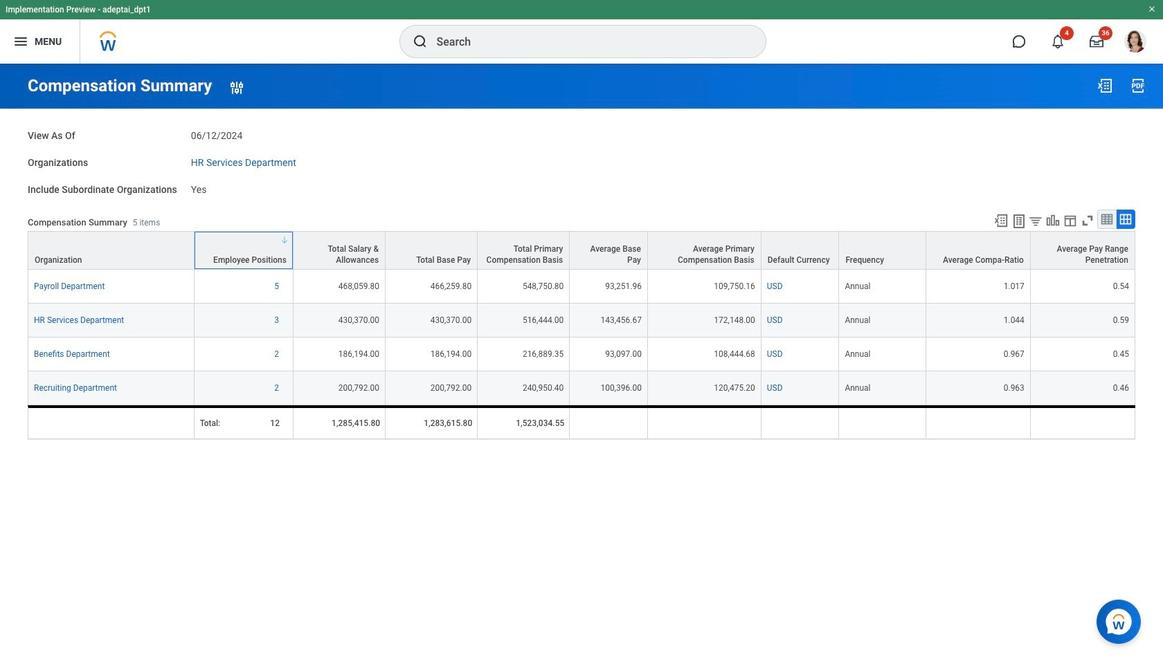 Task type: describe. For each thing, give the bounding box(es) containing it.
justify image
[[12, 33, 29, 50]]

profile logan mcneil image
[[1124, 30, 1146, 55]]

2 row from the top
[[28, 270, 1135, 304]]

export to excel image
[[1097, 78, 1113, 94]]

3 row from the top
[[28, 304, 1135, 338]]

search image
[[412, 33, 428, 50]]

2 cell from the left
[[570, 406, 648, 440]]

close environment banner image
[[1148, 5, 1156, 13]]

7 cell from the left
[[1031, 406, 1135, 440]]

click to view/edit grid preferences image
[[1063, 213, 1078, 229]]

compensation summary - expand/collapse chart image
[[1045, 213, 1061, 229]]

notifications large image
[[1051, 35, 1065, 48]]

view printable version (pdf) image
[[1130, 78, 1146, 94]]

1 row from the top
[[28, 231, 1135, 270]]

4 row from the top
[[28, 338, 1135, 372]]

change selection image
[[229, 79, 245, 96]]

6 row from the top
[[28, 406, 1135, 440]]

5 row from the top
[[28, 372, 1135, 406]]

4 cell from the left
[[761, 406, 839, 440]]

3 cell from the left
[[648, 406, 761, 440]]



Task type: locate. For each thing, give the bounding box(es) containing it.
cell
[[28, 406, 194, 440], [570, 406, 648, 440], [648, 406, 761, 440], [761, 406, 839, 440], [839, 406, 926, 440], [926, 406, 1031, 440], [1031, 406, 1135, 440]]

1 cell from the left
[[28, 406, 194, 440]]

export to excel image
[[993, 213, 1009, 229]]

select to filter grid data image
[[1028, 214, 1043, 229]]

inbox large image
[[1090, 35, 1103, 48]]

table image
[[1100, 213, 1114, 227]]

6 cell from the left
[[926, 406, 1031, 440]]

fullscreen image
[[1080, 213, 1095, 229]]

main content
[[0, 64, 1163, 453]]

toolbar
[[987, 210, 1135, 231]]

export to worksheets image
[[1011, 213, 1027, 230]]

Search Workday  search field
[[436, 26, 737, 57]]

banner
[[0, 0, 1163, 64]]

arrow down image
[[280, 236, 289, 245]]

expand table image
[[1119, 213, 1133, 227]]

5 cell from the left
[[839, 406, 926, 440]]

row
[[28, 231, 1135, 270], [28, 270, 1135, 304], [28, 304, 1135, 338], [28, 338, 1135, 372], [28, 372, 1135, 406], [28, 406, 1135, 440]]



Task type: vqa. For each thing, say whether or not it's contained in the screenshot.
Schedule associated with Update Employee's Work Schedule Calendar: Request Flexible Work Arrangement: Jacqueline Desjardins
no



